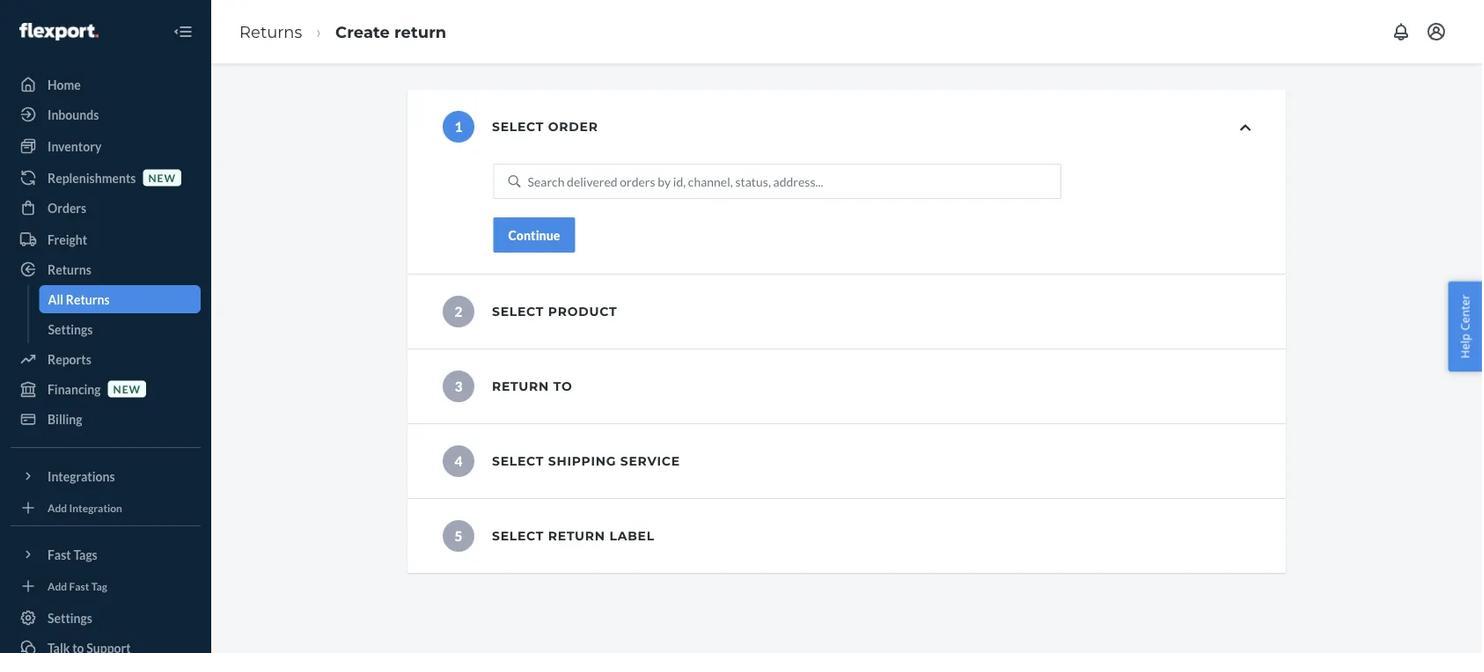 Task type: vqa. For each thing, say whether or not it's contained in the screenshot.
SELECT SHIPPING SERVICE
yes



Task type: locate. For each thing, give the bounding box(es) containing it.
by
[[658, 174, 671, 189]]

add integration
[[48, 501, 122, 514]]

1 vertical spatial settings
[[48, 611, 92, 626]]

returns right close navigation image
[[240, 22, 302, 41]]

add left integration at the bottom left of page
[[48, 501, 67, 514]]

1 horizontal spatial returns link
[[240, 22, 302, 41]]

1
[[455, 118, 463, 135]]

chevron up image
[[1241, 122, 1251, 134]]

0 vertical spatial fast
[[48, 547, 71, 562]]

return inside breadcrumbs 'navigation'
[[394, 22, 447, 41]]

return left label
[[548, 529, 606, 544]]

all
[[48, 292, 63, 307]]

freight
[[48, 232, 87, 247]]

select for 4
[[492, 454, 544, 469]]

returns link down the freight link
[[11, 255, 201, 284]]

1 select from the top
[[492, 119, 544, 134]]

status,
[[736, 174, 771, 189]]

inbounds link
[[11, 100, 201, 129]]

open account menu image
[[1427, 21, 1448, 42]]

4
[[455, 453, 463, 470]]

billing
[[48, 412, 82, 427]]

1 vertical spatial returns link
[[11, 255, 201, 284]]

1 vertical spatial return
[[548, 529, 606, 544]]

tags
[[73, 547, 98, 562]]

financing
[[48, 382, 101, 397]]

select right 2
[[492, 304, 544, 319]]

return for create
[[394, 22, 447, 41]]

5
[[455, 528, 463, 545]]

add for add fast tag
[[48, 580, 67, 593]]

1 vertical spatial new
[[113, 383, 141, 395]]

new down the reports link
[[113, 383, 141, 395]]

delivered
[[567, 174, 618, 189]]

fast left tags
[[48, 547, 71, 562]]

add for add integration
[[48, 501, 67, 514]]

new
[[148, 171, 176, 184], [113, 383, 141, 395]]

4 select from the top
[[492, 529, 544, 544]]

add fast tag link
[[11, 576, 201, 597]]

returns link right close navigation image
[[240, 22, 302, 41]]

integration
[[69, 501, 122, 514]]

freight link
[[11, 225, 201, 254]]

returns link
[[240, 22, 302, 41], [11, 255, 201, 284]]

settings
[[48, 322, 93, 337], [48, 611, 92, 626]]

add down the fast tags at the left bottom of page
[[48, 580, 67, 593]]

2 add from the top
[[48, 580, 67, 593]]

0 vertical spatial add
[[48, 501, 67, 514]]

integrations
[[48, 469, 115, 484]]

billing link
[[11, 405, 201, 433]]

select order
[[492, 119, 599, 134]]

select up the search image
[[492, 119, 544, 134]]

2 select from the top
[[492, 304, 544, 319]]

fast left tag
[[69, 580, 89, 593]]

fast inside dropdown button
[[48, 547, 71, 562]]

0 vertical spatial return
[[394, 22, 447, 41]]

return for select
[[548, 529, 606, 544]]

help center button
[[1449, 282, 1483, 372]]

3 select from the top
[[492, 454, 544, 469]]

settings link down add fast tag link
[[11, 604, 201, 632]]

returns
[[240, 22, 302, 41], [48, 262, 91, 277], [66, 292, 110, 307]]

add integration link
[[11, 498, 201, 519]]

return to
[[492, 379, 573, 394]]

create
[[336, 22, 390, 41]]

select
[[492, 119, 544, 134], [492, 304, 544, 319], [492, 454, 544, 469], [492, 529, 544, 544]]

settings link down all returns link
[[39, 315, 201, 343]]

new up orders link
[[148, 171, 176, 184]]

search delivered orders by id, channel, status, address...
[[528, 174, 824, 189]]

select right 4
[[492, 454, 544, 469]]

0 vertical spatial settings
[[48, 322, 93, 337]]

inventory
[[48, 139, 102, 154]]

0 vertical spatial new
[[148, 171, 176, 184]]

3
[[455, 378, 463, 395]]

settings up reports
[[48, 322, 93, 337]]

order
[[548, 119, 599, 134]]

settings down add fast tag
[[48, 611, 92, 626]]

add inside add fast tag link
[[48, 580, 67, 593]]

return
[[394, 22, 447, 41], [548, 529, 606, 544]]

1 vertical spatial add
[[48, 580, 67, 593]]

1 add from the top
[[48, 501, 67, 514]]

add fast tag
[[48, 580, 107, 593]]

settings link
[[39, 315, 201, 343], [11, 604, 201, 632]]

2 vertical spatial returns
[[66, 292, 110, 307]]

1 horizontal spatial return
[[548, 529, 606, 544]]

orders link
[[11, 194, 201, 222]]

fast tags
[[48, 547, 98, 562]]

select right 5
[[492, 529, 544, 544]]

returns down freight on the top left of the page
[[48, 262, 91, 277]]

reports link
[[11, 345, 201, 373]]

help
[[1458, 334, 1474, 359]]

returns right all on the left of page
[[66, 292, 110, 307]]

fast tags button
[[11, 541, 201, 569]]

search image
[[509, 175, 521, 188]]

to
[[554, 379, 573, 394]]

reports
[[48, 352, 91, 367]]

0 vertical spatial returns link
[[240, 22, 302, 41]]

add
[[48, 501, 67, 514], [48, 580, 67, 593]]

0 vertical spatial returns
[[240, 22, 302, 41]]

return right create
[[394, 22, 447, 41]]

fast
[[48, 547, 71, 562], [69, 580, 89, 593]]

1 horizontal spatial new
[[148, 171, 176, 184]]

0 horizontal spatial return
[[394, 22, 447, 41]]

add inside add integration link
[[48, 501, 67, 514]]

0 horizontal spatial new
[[113, 383, 141, 395]]

returns inside breadcrumbs 'navigation'
[[240, 22, 302, 41]]



Task type: describe. For each thing, give the bounding box(es) containing it.
return
[[492, 379, 550, 394]]

1 vertical spatial fast
[[69, 580, 89, 593]]

1 vertical spatial returns
[[48, 262, 91, 277]]

shipping
[[548, 454, 617, 469]]

select for 1
[[492, 119, 544, 134]]

help center
[[1458, 295, 1474, 359]]

home
[[48, 77, 81, 92]]

channel,
[[689, 174, 733, 189]]

select product
[[492, 304, 618, 319]]

open notifications image
[[1391, 21, 1413, 42]]

orders
[[48, 200, 86, 215]]

select for 2
[[492, 304, 544, 319]]

id,
[[673, 174, 686, 189]]

select for 5
[[492, 529, 544, 544]]

product
[[548, 304, 618, 319]]

label
[[610, 529, 655, 544]]

center
[[1458, 295, 1474, 331]]

orders
[[620, 174, 656, 189]]

0 horizontal spatial returns link
[[11, 255, 201, 284]]

home link
[[11, 70, 201, 99]]

new for financing
[[113, 383, 141, 395]]

1 vertical spatial settings link
[[11, 604, 201, 632]]

breadcrumbs navigation
[[225, 6, 461, 57]]

integrations button
[[11, 462, 201, 491]]

inventory link
[[11, 132, 201, 160]]

continue button
[[494, 218, 575, 253]]

create return
[[336, 22, 447, 41]]

inbounds
[[48, 107, 99, 122]]

0 vertical spatial settings link
[[39, 315, 201, 343]]

close navigation image
[[173, 21, 194, 42]]

all returns link
[[39, 285, 201, 314]]

address...
[[774, 174, 824, 189]]

2
[[455, 303, 463, 320]]

search
[[528, 174, 565, 189]]

continue
[[509, 228, 561, 243]]

tag
[[91, 580, 107, 593]]

2 settings from the top
[[48, 611, 92, 626]]

select return label
[[492, 529, 655, 544]]

new for replenishments
[[148, 171, 176, 184]]

create return link
[[336, 22, 447, 41]]

select shipping service
[[492, 454, 681, 469]]

replenishments
[[48, 170, 136, 185]]

service
[[621, 454, 681, 469]]

all returns
[[48, 292, 110, 307]]

1 settings from the top
[[48, 322, 93, 337]]

flexport logo image
[[19, 23, 98, 40]]



